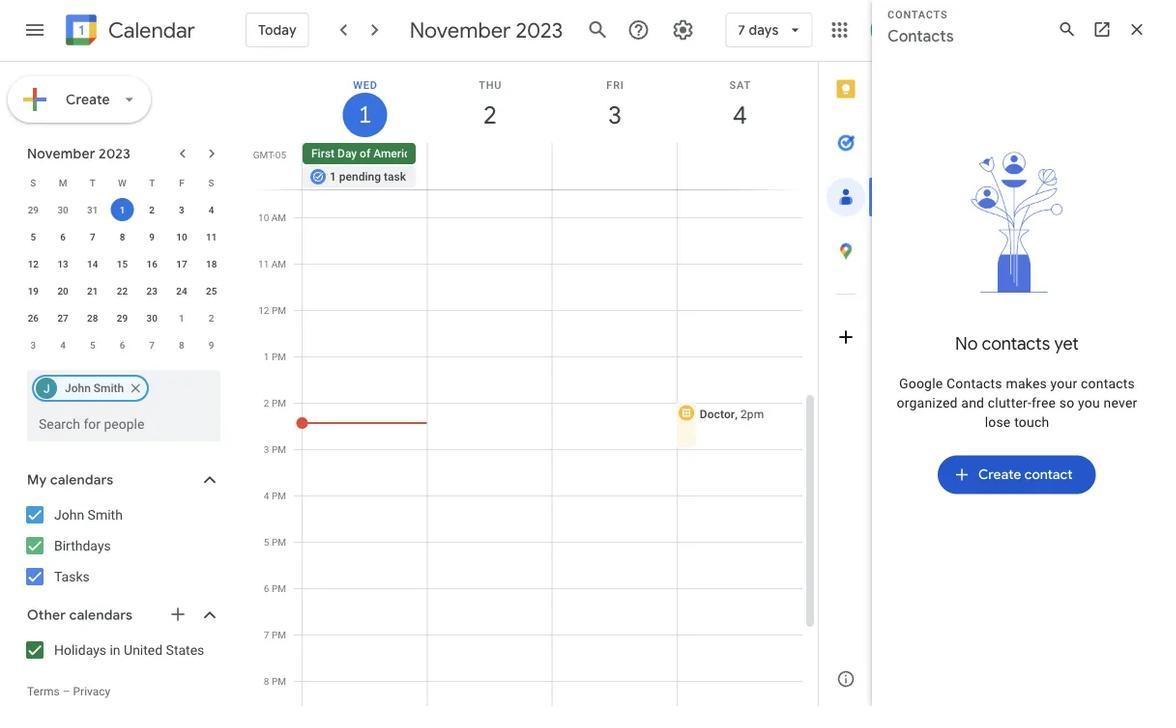 Task type: describe. For each thing, give the bounding box(es) containing it.
7 for 7 pm
[[264, 629, 269, 641]]

29 element
[[111, 306, 134, 330]]

22 element
[[111, 279, 134, 303]]

1 cell from the left
[[427, 143, 552, 189]]

7 for december 7 element
[[149, 339, 155, 351]]

0 horizontal spatial november 2023
[[27, 145, 131, 162]]

support image
[[627, 18, 650, 42]]

doctor
[[700, 407, 735, 421]]

today button
[[246, 7, 309, 53]]

calendar element
[[62, 11, 195, 53]]

pm for 1 pm
[[272, 351, 286, 363]]

f
[[179, 177, 184, 189]]

john
[[54, 507, 84, 523]]

wed 1
[[353, 79, 378, 130]]

row containing 29
[[18, 196, 226, 223]]

december 9 element
[[200, 334, 223, 357]]

17 element
[[170, 252, 193, 276]]

20 element
[[51, 279, 74, 303]]

my calendars button
[[4, 465, 240, 496]]

28
[[87, 312, 98, 324]]

8 for 8 pm
[[264, 676, 269, 687]]

12 element
[[22, 252, 45, 276]]

m
[[59, 177, 67, 189]]

december 1 element
[[170, 306, 193, 330]]

5 for december 5 element
[[90, 339, 95, 351]]

other calendars
[[27, 607, 133, 625]]

privacy
[[73, 685, 110, 699]]

10 am
[[258, 212, 286, 223]]

calendar
[[108, 17, 195, 44]]

3 down 26 element
[[30, 339, 36, 351]]

14
[[87, 258, 98, 270]]

10 element
[[170, 225, 193, 248]]

add other calendars image
[[168, 605, 188, 625]]

december 8 element
[[170, 334, 193, 357]]

privacy link
[[73, 685, 110, 699]]

4 down 27 element
[[60, 339, 66, 351]]

2 pm
[[264, 397, 286, 409]]

pm for 4 pm
[[272, 490, 286, 502]]

w
[[118, 177, 127, 189]]

6 for december 6 element at the left
[[120, 339, 125, 351]]

other calendars button
[[4, 600, 240, 631]]

doctor , 2pm
[[700, 407, 764, 421]]

7 pm
[[264, 629, 286, 641]]

pm for 5 pm
[[272, 537, 286, 548]]

16 element
[[140, 252, 164, 276]]

holidays in united states
[[54, 642, 204, 658]]

december 2 element
[[200, 306, 223, 330]]

my
[[27, 472, 47, 489]]

1 pm
[[264, 351, 286, 363]]

1 for "1, today" element
[[120, 204, 125, 216]]

calendars for my calendars
[[50, 472, 113, 489]]

task
[[384, 170, 406, 184]]

11 element
[[200, 225, 223, 248]]

1 cell
[[107, 196, 137, 223]]

14 element
[[81, 252, 104, 276]]

1 horizontal spatial november 2023
[[410, 16, 563, 44]]

05
[[275, 149, 286, 160]]

12 pm
[[258, 305, 286, 316]]

26
[[28, 312, 39, 324]]

2pm
[[741, 407, 764, 421]]

2 up 3 pm
[[264, 397, 269, 409]]

0 horizontal spatial 6
[[60, 231, 66, 243]]

20
[[57, 285, 68, 297]]

25
[[206, 285, 217, 297]]

19 element
[[22, 279, 45, 303]]

3 link
[[593, 93, 637, 137]]

11 for 11
[[206, 231, 217, 243]]

28 element
[[81, 306, 104, 330]]

united
[[124, 642, 163, 658]]

6 pm
[[264, 583, 286, 595]]

0 horizontal spatial 8
[[120, 231, 125, 243]]

1 inside the wed 1
[[357, 100, 371, 130]]

fri 3
[[606, 79, 624, 131]]

4 inside sat 4
[[732, 99, 746, 131]]

november 2023 grid
[[18, 169, 226, 359]]

smith
[[88, 507, 123, 523]]

december 5 element
[[81, 334, 104, 357]]

tab list inside the side panel section
[[819, 62, 873, 653]]

holidays
[[54, 642, 106, 658]]

11 am
[[258, 258, 286, 270]]

row containing 26
[[18, 305, 226, 332]]

sat
[[729, 79, 751, 91]]

29 for the october 29 element
[[28, 204, 39, 216]]

24
[[176, 285, 187, 297]]

pm for 6 pm
[[272, 583, 286, 595]]

in
[[110, 642, 120, 658]]

1 for 1 pm
[[264, 351, 269, 363]]

december 3 element
[[22, 334, 45, 357]]

8 for december 8 element
[[179, 339, 184, 351]]

december 4 element
[[51, 334, 74, 357]]

3 down f
[[179, 204, 184, 216]]

21 element
[[81, 279, 104, 303]]

am for 11 am
[[271, 258, 286, 270]]

25 element
[[200, 279, 223, 303]]

2 s from the left
[[208, 177, 214, 189]]

0 horizontal spatial 9
[[149, 231, 155, 243]]

31
[[87, 204, 98, 216]]

1 for "december 1" element
[[179, 312, 184, 324]]

1 pending task button
[[303, 166, 416, 188]]

my calendars list
[[4, 500, 240, 593]]

2 t from the left
[[149, 177, 155, 189]]

18
[[206, 258, 217, 270]]

26 element
[[22, 306, 45, 330]]

15
[[117, 258, 128, 270]]

gmt-05
[[253, 149, 286, 160]]

today
[[258, 21, 297, 39]]

states
[[166, 642, 204, 658]]

main drawer image
[[23, 18, 46, 42]]

wed
[[353, 79, 378, 91]]



Task type: locate. For each thing, give the bounding box(es) containing it.
5 pm from the top
[[272, 490, 286, 502]]

11 inside row
[[206, 231, 217, 243]]

row containing 12
[[18, 250, 226, 277]]

9
[[149, 231, 155, 243], [209, 339, 214, 351]]

5 inside grid
[[264, 537, 269, 548]]

t left f
[[149, 177, 155, 189]]

2 horizontal spatial 5
[[264, 537, 269, 548]]

5 up "12" element
[[30, 231, 36, 243]]

1 vertical spatial 9
[[209, 339, 214, 351]]

1 am from the top
[[271, 212, 286, 223]]

0 horizontal spatial cell
[[427, 143, 552, 189]]

settings menu image
[[671, 18, 694, 42]]

grid
[[247, 62, 818, 708]]

8 pm from the top
[[272, 629, 286, 641]]

pending
[[339, 170, 381, 184]]

my calendars
[[27, 472, 113, 489]]

am up 12 pm at the top left of the page
[[271, 258, 286, 270]]

2 pm from the top
[[272, 351, 286, 363]]

30 for 30 element
[[146, 312, 157, 324]]

7 up 14 element
[[90, 231, 95, 243]]

8 inside grid
[[264, 676, 269, 687]]

6 up 7 pm at the bottom
[[264, 583, 269, 595]]

birthdays
[[54, 538, 111, 554]]

am
[[271, 212, 286, 223], [271, 258, 286, 270]]

calendars inside other calendars dropdown button
[[69, 607, 133, 625]]

5 pm
[[264, 537, 286, 548]]

row down w at the top left
[[18, 196, 226, 223]]

row group containing 29
[[18, 196, 226, 359]]

22
[[117, 285, 128, 297]]

2
[[482, 99, 496, 131], [149, 204, 155, 216], [209, 312, 214, 324], [264, 397, 269, 409]]

9 down december 2 element
[[209, 339, 214, 351]]

0 vertical spatial 9
[[149, 231, 155, 243]]

4 pm from the top
[[272, 444, 286, 455]]

row group
[[18, 196, 226, 359]]

pm down 2 pm
[[272, 444, 286, 455]]

pm for 12 pm
[[272, 305, 286, 316]]

16
[[146, 258, 157, 270]]

am up 11 am
[[271, 212, 286, 223]]

side panel section
[[818, 62, 873, 707]]

2 row from the top
[[18, 196, 226, 223]]

2 vertical spatial 5
[[264, 537, 269, 548]]

row down 29 element on the top left of the page
[[18, 332, 226, 359]]

27 element
[[51, 306, 74, 330]]

9 up 16 element
[[149, 231, 155, 243]]

2 right the 1 cell
[[149, 204, 155, 216]]

row containing 19
[[18, 277, 226, 305]]

row up 29 element on the top left of the page
[[18, 277, 226, 305]]

15 element
[[111, 252, 134, 276]]

2 cell from the left
[[677, 143, 801, 189]]

thu
[[479, 79, 502, 91]]

1
[[357, 100, 371, 130], [330, 170, 336, 184], [120, 204, 125, 216], [179, 312, 184, 324], [264, 351, 269, 363]]

5 down 4 pm
[[264, 537, 269, 548]]

1 vertical spatial 10
[[176, 231, 187, 243]]

1 down 12 pm at the top left of the page
[[264, 351, 269, 363]]

pm up 5 pm
[[272, 490, 286, 502]]

november 2023 up m
[[27, 145, 131, 162]]

0 vertical spatial am
[[271, 212, 286, 223]]

1 vertical spatial 5
[[90, 339, 95, 351]]

selected people list box
[[27, 370, 220, 407]]

12 for 12
[[28, 258, 39, 270]]

calendars inside my calendars 'dropdown button'
[[50, 472, 113, 489]]

1 vertical spatial 30
[[146, 312, 157, 324]]

gmt-
[[253, 149, 275, 160]]

7 days button
[[725, 7, 813, 53]]

1 horizontal spatial 6
[[120, 339, 125, 351]]

2 down the 25 element
[[209, 312, 214, 324]]

3 row from the top
[[18, 223, 226, 250]]

5
[[30, 231, 36, 243], [90, 339, 95, 351], [264, 537, 269, 548]]

0 vertical spatial november
[[410, 16, 511, 44]]

row up 22 "element"
[[18, 250, 226, 277]]

pm up 2 pm
[[272, 351, 286, 363]]

1 horizontal spatial november
[[410, 16, 511, 44]]

1 horizontal spatial 9
[[209, 339, 214, 351]]

1 down wed
[[357, 100, 371, 130]]

3 down 2 pm
[[264, 444, 269, 455]]

days
[[749, 21, 779, 39]]

0 horizontal spatial 2023
[[99, 145, 131, 162]]

1 horizontal spatial 30
[[146, 312, 157, 324]]

12 inside "12" element
[[28, 258, 39, 270]]

0 vertical spatial 30
[[57, 204, 68, 216]]

grid containing 2
[[247, 62, 818, 708]]

0 horizontal spatial 12
[[28, 258, 39, 270]]

row containing 5
[[18, 223, 226, 250]]

6 up 13 element
[[60, 231, 66, 243]]

0 horizontal spatial 30
[[57, 204, 68, 216]]

4
[[732, 99, 746, 131], [209, 204, 214, 216], [60, 339, 66, 351], [264, 490, 269, 502]]

december 6 element
[[111, 334, 134, 357]]

1 vertical spatial am
[[271, 258, 286, 270]]

1 inside cell
[[120, 204, 125, 216]]

0 horizontal spatial 11
[[206, 231, 217, 243]]

12 inside grid
[[258, 305, 269, 316]]

row containing 3
[[18, 332, 226, 359]]

1 pending task row
[[294, 143, 818, 189]]

pm up 8 pm
[[272, 629, 286, 641]]

0 vertical spatial 8
[[120, 231, 125, 243]]

9 pm from the top
[[272, 676, 286, 687]]

terms – privacy
[[27, 685, 110, 699]]

tasks
[[54, 569, 90, 585]]

11 down 10 am at the left top of page
[[258, 258, 269, 270]]

30 element
[[140, 306, 164, 330]]

1, today element
[[111, 198, 134, 221]]

29 for 29 element on the top left of the page
[[117, 312, 128, 324]]

2 link
[[468, 93, 512, 137]]

0 vertical spatial 10
[[258, 212, 269, 223]]

0 vertical spatial 11
[[206, 231, 217, 243]]

0 vertical spatial november 2023
[[410, 16, 563, 44]]

create
[[66, 91, 110, 108]]

calendar heading
[[104, 17, 195, 44]]

8 down 7 pm at the bottom
[[264, 676, 269, 687]]

5 down 28 element
[[90, 339, 95, 351]]

row containing s
[[18, 169, 226, 196]]

pm for 7 pm
[[272, 629, 286, 641]]

0 vertical spatial 5
[[30, 231, 36, 243]]

s right f
[[208, 177, 214, 189]]

2 vertical spatial 8
[[264, 676, 269, 687]]

10 up 17
[[176, 231, 187, 243]]

8 down "1, today" element
[[120, 231, 125, 243]]

8
[[120, 231, 125, 243], [179, 339, 184, 351], [264, 676, 269, 687]]

create button
[[8, 76, 151, 123]]

30 down m
[[57, 204, 68, 216]]

–
[[63, 685, 70, 699]]

1 horizontal spatial 8
[[179, 339, 184, 351]]

1 t from the left
[[90, 177, 96, 189]]

november up m
[[27, 145, 95, 162]]

pm for 8 pm
[[272, 676, 286, 687]]

12 up 19
[[28, 258, 39, 270]]

None search field
[[0, 363, 240, 442]]

1 left "pending"
[[330, 170, 336, 184]]

other
[[27, 607, 66, 625]]

3 pm
[[264, 444, 286, 455]]

october 31 element
[[81, 198, 104, 221]]

0 horizontal spatial 5
[[30, 231, 36, 243]]

1 vertical spatial 29
[[117, 312, 128, 324]]

tab list
[[819, 62, 873, 653]]

1 horizontal spatial 29
[[117, 312, 128, 324]]

1 horizontal spatial 10
[[258, 212, 269, 223]]

6 down 29 element on the top left of the page
[[120, 339, 125, 351]]

pm up 3 pm
[[272, 397, 286, 409]]

4 row from the top
[[18, 250, 226, 277]]

october 30 element
[[51, 198, 74, 221]]

november 2023
[[410, 16, 563, 44], [27, 145, 131, 162]]

,
[[735, 407, 738, 421]]

october 29 element
[[22, 198, 45, 221]]

calendars
[[50, 472, 113, 489], [69, 607, 133, 625]]

4 up 5 pm
[[264, 490, 269, 502]]

7 down 30 element
[[149, 339, 155, 351]]

4 down sat
[[732, 99, 746, 131]]

10 inside row
[[176, 231, 187, 243]]

7
[[738, 21, 745, 39], [90, 231, 95, 243], [149, 339, 155, 351], [264, 629, 269, 641]]

sat 4
[[729, 79, 751, 131]]

cell
[[427, 143, 552, 189], [677, 143, 801, 189]]

0 vertical spatial 6
[[60, 231, 66, 243]]

1 s from the left
[[30, 177, 36, 189]]

pm for 2 pm
[[272, 397, 286, 409]]

cell down 4 'link'
[[677, 143, 801, 189]]

t up october 31 element
[[90, 177, 96, 189]]

3 pm from the top
[[272, 397, 286, 409]]

10 for 10
[[176, 231, 187, 243]]

6 for 6 pm
[[264, 583, 269, 595]]

5 for 5 pm
[[264, 537, 269, 548]]

john smith, selected option
[[32, 373, 149, 404]]

cell down 2 link
[[427, 143, 552, 189]]

0 horizontal spatial november
[[27, 145, 95, 162]]

pm up 1 pm
[[272, 305, 286, 316]]

0 horizontal spatial 29
[[28, 204, 39, 216]]

0 vertical spatial 12
[[28, 258, 39, 270]]

1 link
[[343, 93, 387, 137]]

3 down fri
[[607, 99, 621, 131]]

13
[[57, 258, 68, 270]]

27
[[57, 312, 68, 324]]

row up "1, today" element
[[18, 169, 226, 196]]

11 up 18
[[206, 231, 217, 243]]

am for 10 am
[[271, 212, 286, 223]]

s
[[30, 177, 36, 189], [208, 177, 214, 189]]

29
[[28, 204, 39, 216], [117, 312, 128, 324]]

fri
[[606, 79, 624, 91]]

2 horizontal spatial 8
[[264, 676, 269, 687]]

6 inside grid
[[264, 583, 269, 595]]

pm down 4 pm
[[272, 537, 286, 548]]

1 horizontal spatial 5
[[90, 339, 95, 351]]

2 am from the top
[[271, 258, 286, 270]]

terms link
[[27, 685, 60, 699]]

s up the october 29 element
[[30, 177, 36, 189]]

29 down 22 in the left of the page
[[117, 312, 128, 324]]

calendars up john smith
[[50, 472, 113, 489]]

2 horizontal spatial 6
[[264, 583, 269, 595]]

1 for 1 pending task
[[330, 170, 336, 184]]

3 inside fri 3
[[607, 99, 621, 131]]

1 pending task
[[330, 170, 406, 184]]

row
[[18, 169, 226, 196], [18, 196, 226, 223], [18, 223, 226, 250], [18, 250, 226, 277], [18, 277, 226, 305], [18, 305, 226, 332], [18, 332, 226, 359]]

1 horizontal spatial 2023
[[516, 16, 563, 44]]

1 vertical spatial 12
[[258, 305, 269, 316]]

1 down 24 element at top
[[179, 312, 184, 324]]

1 pending task cell
[[303, 143, 427, 189]]

30 down 23
[[146, 312, 157, 324]]

1 pm from the top
[[272, 305, 286, 316]]

row down "1, today" element
[[18, 223, 226, 250]]

6
[[60, 231, 66, 243], [120, 339, 125, 351], [264, 583, 269, 595]]

21
[[87, 285, 98, 297]]

0 vertical spatial calendars
[[50, 472, 113, 489]]

7 for 7 days
[[738, 21, 745, 39]]

0 vertical spatial 2023
[[516, 16, 563, 44]]

13 element
[[51, 252, 74, 276]]

7 inside grid
[[264, 629, 269, 641]]

1 horizontal spatial 11
[[258, 258, 269, 270]]

row down 22 "element"
[[18, 305, 226, 332]]

7 pm from the top
[[272, 583, 286, 595]]

12 down 11 am
[[258, 305, 269, 316]]

november 2023 up 'thu'
[[410, 16, 563, 44]]

t
[[90, 177, 96, 189], [149, 177, 155, 189]]

6 pm from the top
[[272, 537, 286, 548]]

1 row from the top
[[18, 169, 226, 196]]

19
[[28, 285, 39, 297]]

Search for people text field
[[39, 407, 209, 442]]

7 up 8 pm
[[264, 629, 269, 641]]

11 for 11 am
[[258, 258, 269, 270]]

18 element
[[200, 252, 223, 276]]

7 left the days
[[738, 21, 745, 39]]

30
[[57, 204, 68, 216], [146, 312, 157, 324]]

0 horizontal spatial s
[[30, 177, 36, 189]]

pm for 3 pm
[[272, 444, 286, 455]]

thu 2
[[479, 79, 502, 131]]

11 inside grid
[[258, 258, 269, 270]]

1 vertical spatial 6
[[120, 339, 125, 351]]

7 row from the top
[[18, 332, 226, 359]]

5 row from the top
[[18, 277, 226, 305]]

1 vertical spatial november
[[27, 145, 95, 162]]

10 inside grid
[[258, 212, 269, 223]]

1 vertical spatial november 2023
[[27, 145, 131, 162]]

7 days
[[738, 21, 779, 39]]

10 up 11 am
[[258, 212, 269, 223]]

1 vertical spatial calendars
[[69, 607, 133, 625]]

calendars for other calendars
[[69, 607, 133, 625]]

11
[[206, 231, 217, 243], [258, 258, 269, 270]]

november
[[410, 16, 511, 44], [27, 145, 95, 162]]

4 link
[[718, 93, 762, 137]]

4 pm
[[264, 490, 286, 502]]

6 row from the top
[[18, 305, 226, 332]]

4 up 11 element
[[209, 204, 214, 216]]

2023
[[516, 16, 563, 44], [99, 145, 131, 162]]

november up 'thu'
[[410, 16, 511, 44]]

1 horizontal spatial s
[[208, 177, 214, 189]]

1 horizontal spatial cell
[[677, 143, 801, 189]]

terms
[[27, 685, 60, 699]]

23
[[146, 285, 157, 297]]

7 inside popup button
[[738, 21, 745, 39]]

2 down 'thu'
[[482, 99, 496, 131]]

12 for 12 pm
[[258, 305, 269, 316]]

30 for october 30 element
[[57, 204, 68, 216]]

30 inside 30 element
[[146, 312, 157, 324]]

3
[[607, 99, 621, 131], [179, 204, 184, 216], [30, 339, 36, 351], [264, 444, 269, 455]]

10 for 10 am
[[258, 212, 269, 223]]

2 inside thu 2
[[482, 99, 496, 131]]

pm up 7 pm at the bottom
[[272, 583, 286, 595]]

8 pm
[[264, 676, 286, 687]]

calendars up in
[[69, 607, 133, 625]]

1 horizontal spatial t
[[149, 177, 155, 189]]

0 horizontal spatial 10
[[176, 231, 187, 243]]

2 vertical spatial 6
[[264, 583, 269, 595]]

pm down 7 pm at the bottom
[[272, 676, 286, 687]]

17
[[176, 258, 187, 270]]

30 inside october 30 element
[[57, 204, 68, 216]]

23 element
[[140, 279, 164, 303]]

0 horizontal spatial t
[[90, 177, 96, 189]]

1 vertical spatial 2023
[[99, 145, 131, 162]]

12
[[28, 258, 39, 270], [258, 305, 269, 316]]

1 down w at the top left
[[120, 204, 125, 216]]

8 down "december 1" element
[[179, 339, 184, 351]]

1 horizontal spatial 12
[[258, 305, 269, 316]]

29 left october 30 element
[[28, 204, 39, 216]]

december 7 element
[[140, 334, 164, 357]]

john smith
[[54, 507, 123, 523]]

1 inside button
[[330, 170, 336, 184]]

0 vertical spatial 29
[[28, 204, 39, 216]]

1 vertical spatial 11
[[258, 258, 269, 270]]

1 vertical spatial 8
[[179, 339, 184, 351]]

24 element
[[170, 279, 193, 303]]



Task type: vqa. For each thing, say whether or not it's contained in the screenshot.


